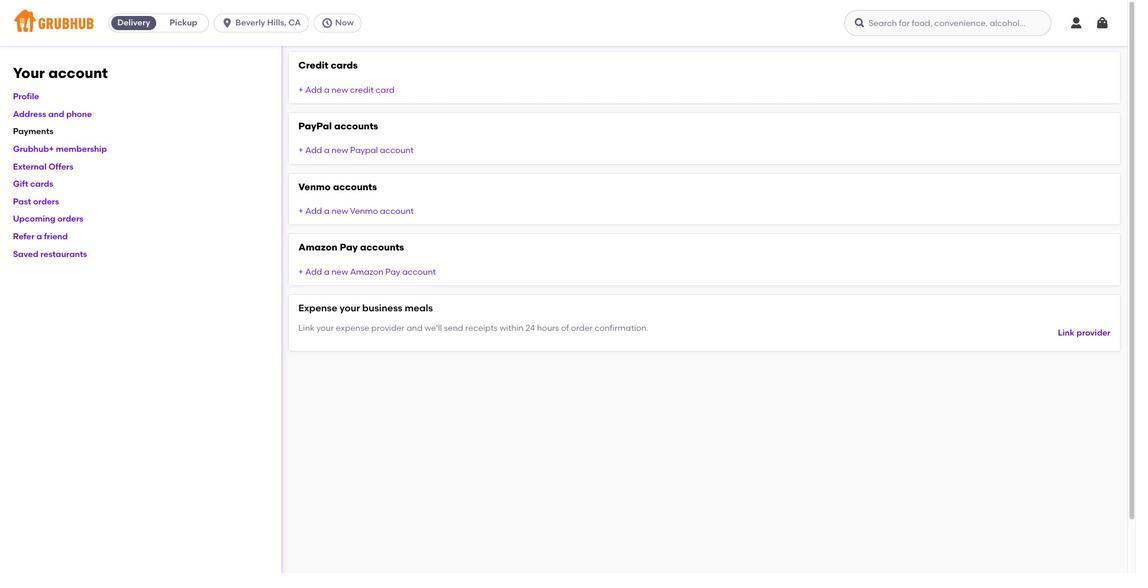 Task type: locate. For each thing, give the bounding box(es) containing it.
orders up friend
[[57, 214, 83, 224]]

orders
[[33, 197, 59, 207], [57, 214, 83, 224]]

0 horizontal spatial svg image
[[221, 17, 233, 29]]

1 vertical spatial amazon
[[350, 267, 383, 278]]

1 vertical spatial pay
[[385, 267, 400, 278]]

svg image inside the beverly hills, ca button
[[221, 17, 233, 29]]

accounts for paypal accounts
[[334, 121, 378, 132]]

0 horizontal spatial provider
[[371, 324, 405, 334]]

card
[[376, 85, 394, 95]]

accounts up + add a new venmo account
[[333, 181, 377, 193]]

2 + from the top
[[298, 146, 303, 156]]

0 vertical spatial amazon
[[298, 242, 337, 254]]

add for amazon
[[305, 267, 322, 278]]

orders up "upcoming orders" link
[[33, 197, 59, 207]]

1 vertical spatial cards
[[30, 179, 53, 189]]

new left credit
[[331, 85, 348, 95]]

3 new from the top
[[331, 207, 348, 217]]

0 horizontal spatial your
[[316, 324, 334, 334]]

paypal accounts
[[298, 121, 378, 132]]

account up phone
[[48, 64, 108, 82]]

0 vertical spatial cards
[[331, 60, 358, 71]]

1 vertical spatial and
[[407, 324, 423, 334]]

cards down external offers link
[[30, 179, 53, 189]]

profile
[[13, 92, 39, 102]]

delivery button
[[109, 14, 159, 33]]

0 horizontal spatial and
[[48, 109, 64, 119]]

account
[[48, 64, 108, 82], [380, 146, 414, 156], [380, 207, 414, 217], [402, 267, 436, 278]]

0 vertical spatial your
[[340, 303, 360, 314]]

gift cards link
[[13, 179, 53, 189]]

a down credit cards
[[324, 85, 330, 95]]

add for credit
[[305, 85, 322, 95]]

pay up business
[[385, 267, 400, 278]]

and
[[48, 109, 64, 119], [407, 324, 423, 334]]

account up amazon pay accounts
[[380, 207, 414, 217]]

beverly hills, ca
[[236, 18, 301, 28]]

external offers link
[[13, 162, 73, 172]]

venmo
[[298, 181, 331, 193], [350, 207, 378, 217]]

1 vertical spatial orders
[[57, 214, 83, 224]]

expense
[[336, 324, 369, 334]]

delivery
[[117, 18, 150, 28]]

add for venmo
[[305, 207, 322, 217]]

+ add a new venmo account link
[[298, 207, 414, 217]]

1 horizontal spatial cards
[[331, 60, 358, 71]]

orders for past orders
[[33, 197, 59, 207]]

1 horizontal spatial provider
[[1077, 328, 1111, 338]]

new for amazon
[[331, 267, 348, 278]]

address and phone
[[13, 109, 92, 119]]

new down the venmo accounts
[[331, 207, 348, 217]]

1 vertical spatial venmo
[[350, 207, 378, 217]]

add
[[305, 85, 322, 95], [305, 146, 322, 156], [305, 207, 322, 217], [305, 267, 322, 278]]

amazon pay accounts
[[298, 242, 404, 254]]

add down the paypal
[[305, 146, 322, 156]]

provider
[[371, 324, 405, 334], [1077, 328, 1111, 338]]

1 vertical spatial your
[[316, 324, 334, 334]]

+ add a new credit card link
[[298, 85, 394, 95]]

1 horizontal spatial svg image
[[1095, 16, 1109, 30]]

2 add from the top
[[305, 146, 322, 156]]

pay up + add a new amazon pay account
[[340, 242, 358, 254]]

your inside link your expense provider and we'll send receipts within 24 hours of order confirmation. link provider
[[316, 324, 334, 334]]

past orders
[[13, 197, 59, 207]]

phone
[[66, 109, 92, 119]]

payments link
[[13, 127, 53, 137]]

cards up + add a new credit card link
[[331, 60, 358, 71]]

your down expense in the left bottom of the page
[[316, 324, 334, 334]]

expense
[[298, 303, 337, 314]]

svg image inside now button
[[321, 17, 333, 29]]

a right refer
[[37, 232, 42, 242]]

your
[[13, 64, 45, 82]]

business
[[362, 303, 402, 314]]

4 + from the top
[[298, 267, 303, 278]]

amazon
[[298, 242, 337, 254], [350, 267, 383, 278]]

+ for amazon pay accounts
[[298, 267, 303, 278]]

2 vertical spatial accounts
[[360, 242, 404, 254]]

4 new from the top
[[331, 267, 348, 278]]

1 horizontal spatial amazon
[[350, 267, 383, 278]]

a down the venmo accounts
[[324, 207, 330, 217]]

+ for paypal accounts
[[298, 146, 303, 156]]

upcoming
[[13, 214, 55, 224]]

+ add a new amazon pay account link
[[298, 267, 436, 278]]

offers
[[48, 162, 73, 172]]

+ up expense in the left bottom of the page
[[298, 267, 303, 278]]

grubhub+ membership
[[13, 144, 107, 154]]

accounts
[[334, 121, 378, 132], [333, 181, 377, 193], [360, 242, 404, 254]]

accounts up + add a new amazon pay account
[[360, 242, 404, 254]]

0 horizontal spatial pay
[[340, 242, 358, 254]]

expense your business meals
[[298, 303, 433, 314]]

grubhub+ membership link
[[13, 144, 107, 154]]

receipts
[[465, 324, 498, 334]]

0 horizontal spatial venmo
[[298, 181, 331, 193]]

new
[[331, 85, 348, 95], [331, 146, 348, 156], [331, 207, 348, 217], [331, 267, 348, 278]]

your
[[340, 303, 360, 314], [316, 324, 334, 334]]

+ down credit
[[298, 85, 303, 95]]

a for amazon
[[324, 267, 330, 278]]

1 new from the top
[[331, 85, 348, 95]]

a down amazon pay accounts
[[324, 267, 330, 278]]

venmo accounts
[[298, 181, 377, 193]]

2 horizontal spatial svg image
[[1069, 16, 1083, 30]]

4 add from the top
[[305, 267, 322, 278]]

0 horizontal spatial cards
[[30, 179, 53, 189]]

a down paypal accounts
[[324, 146, 330, 156]]

0 horizontal spatial link
[[298, 324, 314, 334]]

new left 'paypal'
[[331, 146, 348, 156]]

+ add a new amazon pay account
[[298, 267, 436, 278]]

your for link
[[316, 324, 334, 334]]

+ down the venmo accounts
[[298, 207, 303, 217]]

add down credit
[[305, 85, 322, 95]]

cards for credit cards
[[331, 60, 358, 71]]

new down amazon pay accounts
[[331, 267, 348, 278]]

3 add from the top
[[305, 207, 322, 217]]

now
[[335, 18, 354, 28]]

0 horizontal spatial amazon
[[298, 242, 337, 254]]

1 + from the top
[[298, 85, 303, 95]]

credit cards
[[298, 60, 358, 71]]

and left the we'll
[[407, 324, 423, 334]]

0 vertical spatial orders
[[33, 197, 59, 207]]

1 horizontal spatial and
[[407, 324, 423, 334]]

svg image
[[1095, 16, 1109, 30], [221, 17, 233, 29]]

0 vertical spatial venmo
[[298, 181, 331, 193]]

past
[[13, 197, 31, 207]]

1 horizontal spatial link
[[1058, 328, 1075, 338]]

svg image
[[1069, 16, 1083, 30], [321, 17, 333, 29], [854, 17, 866, 29]]

2 new from the top
[[331, 146, 348, 156]]

0 vertical spatial accounts
[[334, 121, 378, 132]]

0 horizontal spatial svg image
[[321, 17, 333, 29]]

your up expense
[[340, 303, 360, 314]]

1 add from the top
[[305, 85, 322, 95]]

add down the venmo accounts
[[305, 207, 322, 217]]

accounts up + add a new paypal account link
[[334, 121, 378, 132]]

and left phone
[[48, 109, 64, 119]]

link
[[298, 324, 314, 334], [1058, 328, 1075, 338]]

cards
[[331, 60, 358, 71], [30, 179, 53, 189]]

link provider button
[[1058, 323, 1111, 344]]

pay
[[340, 242, 358, 254], [385, 267, 400, 278]]

now button
[[313, 14, 366, 33]]

venmo up + add a new venmo account
[[298, 181, 331, 193]]

+
[[298, 85, 303, 95], [298, 146, 303, 156], [298, 207, 303, 217], [298, 267, 303, 278]]

credit
[[298, 60, 328, 71]]

venmo down the venmo accounts
[[350, 207, 378, 217]]

add up expense in the left bottom of the page
[[305, 267, 322, 278]]

new for venmo
[[331, 207, 348, 217]]

amazon down + add a new venmo account
[[298, 242, 337, 254]]

new for paypal
[[331, 146, 348, 156]]

paypal
[[350, 146, 378, 156]]

address
[[13, 109, 46, 119]]

+ down the paypal
[[298, 146, 303, 156]]

we'll
[[425, 324, 442, 334]]

hours
[[537, 324, 559, 334]]

amazon down amazon pay accounts
[[350, 267, 383, 278]]

account right 'paypal'
[[380, 146, 414, 156]]

3 + from the top
[[298, 207, 303, 217]]

1 vertical spatial accounts
[[333, 181, 377, 193]]

1 horizontal spatial your
[[340, 303, 360, 314]]

payments
[[13, 127, 53, 137]]

a
[[324, 85, 330, 95], [324, 146, 330, 156], [324, 207, 330, 217], [37, 232, 42, 242], [324, 267, 330, 278]]



Task type: describe. For each thing, give the bounding box(es) containing it.
address and phone link
[[13, 109, 92, 119]]

confirmation.
[[595, 324, 648, 334]]

+ add a new credit card
[[298, 85, 394, 95]]

hills,
[[267, 18, 286, 28]]

a for venmo
[[324, 207, 330, 217]]

Search for food, convenience, alcohol... search field
[[844, 10, 1051, 36]]

meals
[[405, 303, 433, 314]]

and inside link your expense provider and we'll send receipts within 24 hours of order confirmation. link provider
[[407, 324, 423, 334]]

upcoming orders link
[[13, 214, 83, 224]]

upcoming orders
[[13, 214, 83, 224]]

accounts for venmo accounts
[[333, 181, 377, 193]]

+ add a new venmo account
[[298, 207, 414, 217]]

pickup
[[170, 18, 197, 28]]

your for expense
[[340, 303, 360, 314]]

1 horizontal spatial venmo
[[350, 207, 378, 217]]

1 horizontal spatial pay
[[385, 267, 400, 278]]

1 horizontal spatial svg image
[[854, 17, 866, 29]]

external offers
[[13, 162, 73, 172]]

of
[[561, 324, 569, 334]]

past orders link
[[13, 197, 59, 207]]

pickup button
[[159, 14, 208, 33]]

+ add a new paypal account
[[298, 146, 414, 156]]

beverly
[[236, 18, 265, 28]]

external
[[13, 162, 47, 172]]

gift cards
[[13, 179, 53, 189]]

refer a friend
[[13, 232, 68, 242]]

refer a friend link
[[13, 232, 68, 242]]

paypal
[[298, 121, 332, 132]]

friend
[[44, 232, 68, 242]]

main navigation navigation
[[0, 0, 1127, 46]]

send
[[444, 324, 463, 334]]

0 vertical spatial and
[[48, 109, 64, 119]]

orders for upcoming orders
[[57, 214, 83, 224]]

membership
[[56, 144, 107, 154]]

ca
[[288, 18, 301, 28]]

24
[[526, 324, 535, 334]]

new for credit
[[331, 85, 348, 95]]

profile link
[[13, 92, 39, 102]]

+ for credit cards
[[298, 85, 303, 95]]

account up the meals
[[402, 267, 436, 278]]

a for paypal
[[324, 146, 330, 156]]

saved
[[13, 249, 38, 260]]

restaurants
[[40, 249, 87, 260]]

order
[[571, 324, 593, 334]]

your account
[[13, 64, 108, 82]]

beverly hills, ca button
[[214, 14, 313, 33]]

grubhub+
[[13, 144, 54, 154]]

refer
[[13, 232, 35, 242]]

0 vertical spatial pay
[[340, 242, 358, 254]]

link your expense provider and we'll send receipts within 24 hours of order confirmation. link provider
[[298, 324, 1111, 338]]

saved restaurants
[[13, 249, 87, 260]]

within
[[500, 324, 524, 334]]

credit
[[350, 85, 374, 95]]

+ add a new paypal account link
[[298, 146, 414, 156]]

add for paypal
[[305, 146, 322, 156]]

saved restaurants link
[[13, 249, 87, 260]]

a for credit
[[324, 85, 330, 95]]

cards for gift cards
[[30, 179, 53, 189]]

+ for venmo accounts
[[298, 207, 303, 217]]

gift
[[13, 179, 28, 189]]



Task type: vqa. For each thing, say whether or not it's contained in the screenshot.
the middle 'Build'
no



